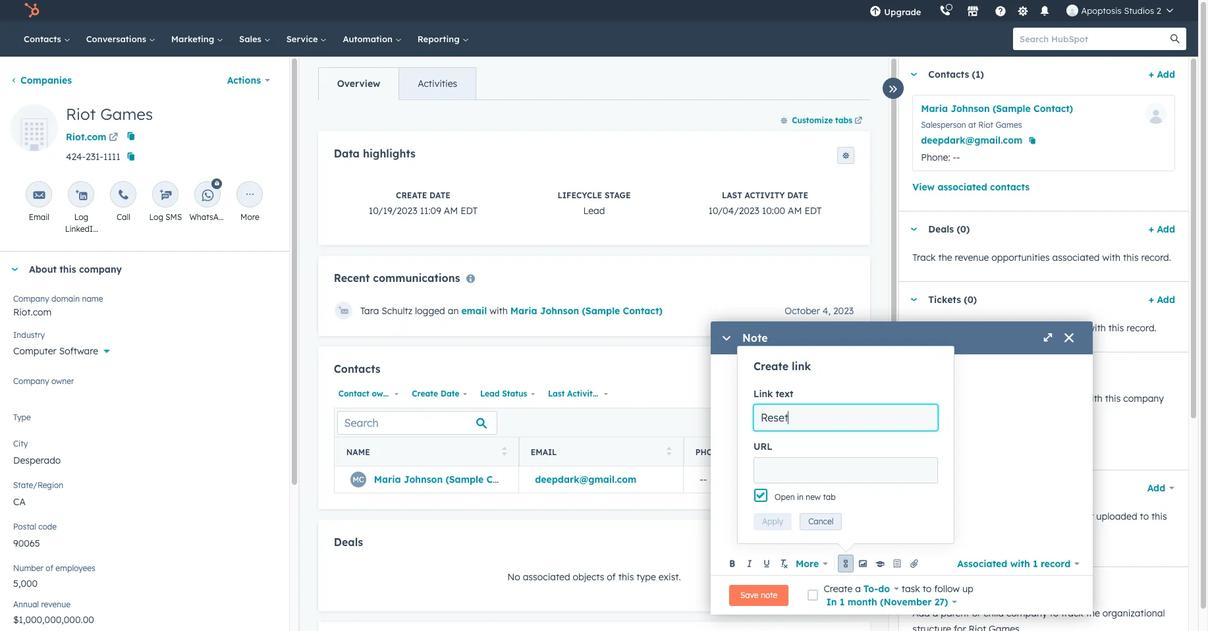 Task type: describe. For each thing, give the bounding box(es) containing it.
stage
[[605, 191, 631, 201]]

owner for company owner no owner
[[51, 376, 74, 386]]

save note button
[[730, 585, 789, 606]]

activities
[[418, 78, 458, 90]]

am inside last activity date 10/04/2023 10:00 am edt
[[788, 205, 803, 217]]

help button
[[990, 0, 1013, 21]]

apply button
[[754, 514, 792, 531]]

to right task
[[923, 583, 932, 595]]

name
[[82, 294, 103, 304]]

1 vertical spatial contact)
[[623, 305, 663, 317]]

software
[[59, 345, 98, 357]]

message
[[65, 236, 98, 246]]

view associated contacts link
[[913, 179, 1030, 195]]

structure
[[913, 624, 952, 631]]

with inside popup button
[[1011, 558, 1031, 570]]

navigation containing overview
[[318, 67, 477, 100]]

help image
[[996, 6, 1008, 18]]

caret image for tickets (0)
[[910, 298, 918, 302]]

0 vertical spatial deepdark@gmail.com link
[[922, 132, 1023, 148]]

collect and track payments associated with this company using hubspot payments.
[[913, 393, 1165, 421]]

0 vertical spatial more
[[241, 212, 259, 222]]

1 vertical spatial number
[[13, 564, 44, 573]]

riot games
[[66, 104, 153, 124]]

1 vertical spatial email
[[531, 447, 557, 457]]

task
[[902, 583, 921, 595]]

contacts for contacts link
[[24, 34, 64, 44]]

+ for track the revenue opportunities associated with this record.
[[1149, 223, 1155, 235]]

create link
[[754, 360, 812, 373]]

or inside the see the files attached to your activities or uploaded to this record.
[[1085, 511, 1094, 523]]

with for requests
[[1088, 322, 1107, 334]]

company for owner
[[13, 376, 49, 386]]

1 vertical spatial maria johnson (sample contact) link
[[511, 305, 663, 317]]

2 vertical spatial maria
[[374, 474, 401, 486]]

open
[[775, 492, 795, 502]]

create date 10/19/2023 11:09 am edt
[[369, 191, 478, 217]]

associated with 1 record button
[[958, 555, 1080, 573]]

about this company button
[[0, 252, 276, 287]]

1 + from the top
[[1149, 69, 1155, 80]]

notifications image
[[1040, 6, 1052, 18]]

marketplaces image
[[968, 6, 980, 18]]

press to sort. image for name
[[502, 447, 507, 456]]

Number of employees text field
[[13, 571, 276, 593]]

a for add
[[933, 608, 939, 620]]

1 horizontal spatial johnson
[[540, 305, 580, 317]]

Search HubSpot search field
[[1014, 28, 1175, 50]]

add inside the add a parent or child company to track the organizational structure for riot games.
[[913, 608, 931, 620]]

parent
[[941, 608, 970, 620]]

files
[[948, 511, 966, 523]]

reporting
[[418, 34, 462, 44]]

--
[[700, 474, 707, 486]]

1 vertical spatial revenue
[[41, 600, 70, 610]]

calling icon image
[[940, 5, 952, 17]]

marketplaces button
[[960, 0, 988, 21]]

customize
[[792, 115, 833, 125]]

1 horizontal spatial (sample
[[582, 305, 620, 317]]

lifecycle
[[558, 191, 603, 201]]

add a parent or child company to track the organizational structure for riot games.
[[913, 608, 1166, 631]]

search image
[[1171, 34, 1181, 44]]

tickets (0) button
[[900, 282, 1144, 318]]

minimize dialog image
[[722, 334, 732, 344]]

call image
[[118, 189, 129, 202]]

1 horizontal spatial maria
[[511, 305, 538, 317]]

view associated contacts
[[913, 181, 1030, 193]]

with for payments
[[1085, 393, 1103, 405]]

associated for opportunities
[[1053, 252, 1101, 264]]

close dialog image
[[1065, 334, 1075, 344]]

sales
[[239, 34, 264, 44]]

payments (0) button
[[900, 353, 1171, 388]]

+ for track the customer requests associated with this record.
[[1149, 294, 1155, 306]]

using
[[913, 409, 936, 421]]

log sms
[[149, 212, 182, 222]]

about
[[29, 264, 57, 276]]

caret image for attachments
[[910, 487, 918, 490]]

overview button
[[319, 68, 399, 100]]

more image
[[244, 189, 256, 202]]

caret image for contacts (1)
[[910, 73, 918, 76]]

or inside the add a parent or child company to track the organizational structure for riot games.
[[973, 608, 982, 620]]

edt inside 'create date 10/19/2023 11:09 am edt'
[[461, 205, 478, 217]]

create for create a
[[824, 583, 853, 595]]

to-do button
[[864, 581, 900, 597]]

type
[[13, 413, 31, 423]]

231-
[[86, 151, 103, 163]]

(0) for payments (0)
[[977, 365, 991, 376]]

the for customer
[[939, 322, 953, 334]]

caret image for related companies
[[910, 584, 918, 587]]

associated for payments
[[1035, 393, 1083, 405]]

1 inside popup button
[[1034, 558, 1039, 570]]

create date button
[[408, 386, 471, 403]]

contact
[[339, 389, 370, 399]]

edt inside last activity date 10/04/2023 10:00 am edt
[[805, 205, 822, 217]]

State/Region text field
[[13, 488, 276, 515]]

link opens in a new window image
[[109, 133, 118, 143]]

payments (0)
[[929, 365, 991, 376]]

add inside popup button
[[1148, 483, 1166, 494]]

postal
[[13, 522, 36, 532]]

+ add for track the customer requests associated with this record.
[[1149, 294, 1176, 306]]

with for opportunities
[[1103, 252, 1121, 264]]

up
[[963, 583, 974, 595]]

computer
[[13, 345, 57, 357]]

requests
[[999, 322, 1036, 334]]

record
[[1041, 558, 1071, 570]]

0 vertical spatial revenue
[[955, 252, 990, 264]]

riot.com inside riot.com link
[[66, 131, 107, 143]]

upgrade
[[885, 7, 922, 17]]

uploaded
[[1097, 511, 1138, 523]]

task to follow up
[[900, 583, 974, 595]]

an
[[448, 305, 459, 317]]

company for riot.com
[[13, 294, 49, 304]]

companies link
[[11, 74, 72, 86]]

associated down phone: --
[[938, 181, 988, 193]]

log sms image
[[160, 189, 172, 202]]

objects
[[573, 571, 605, 583]]

tara schultz image
[[1067, 5, 1079, 16]]

link opens in a new window image
[[109, 131, 118, 146]]

Search search field
[[337, 411, 498, 435]]

last for last activity date 10/04/2023 10:00 am edt
[[722, 191, 743, 201]]

computer software
[[13, 345, 98, 357]]

this inside the see the files attached to your activities or uploaded to this record.
[[1152, 511, 1168, 523]]

0 horizontal spatial contact)
[[487, 474, 526, 486]]

open in new tab
[[775, 492, 836, 502]]

0 vertical spatial email
[[29, 212, 49, 222]]

0 vertical spatial maria
[[922, 103, 949, 115]]

phone: --
[[922, 152, 961, 163]]

caret image for deals (0)
[[910, 228, 918, 231]]

annual
[[13, 600, 39, 610]]

link
[[754, 388, 773, 400]]

date inside 'create date 10/19/2023 11:09 am edt'
[[430, 191, 451, 201]]

october 4, 2023
[[785, 305, 854, 317]]

automation link
[[335, 21, 410, 57]]

1 vertical spatial deepdark@gmail.com link
[[535, 474, 637, 486]]

this inside dropdown button
[[60, 264, 76, 276]]

0 horizontal spatial (sample
[[446, 474, 484, 486]]

0 vertical spatial johnson
[[951, 103, 990, 115]]

riot inside the add a parent or child company to track the organizational structure for riot games.
[[969, 624, 987, 631]]

maria johnson (sample contact) link for view associated contacts
[[922, 103, 1074, 115]]

tickets (0)
[[929, 294, 978, 306]]

with for an
[[490, 305, 508, 317]]

collect
[[913, 393, 942, 405]]

service link
[[279, 21, 335, 57]]

in 1 month (november 27) button
[[827, 594, 958, 610]]

industry
[[13, 330, 45, 340]]

url
[[754, 441, 773, 453]]

companies inside "dropdown button"
[[967, 579, 1018, 591]]

a for create
[[856, 583, 861, 595]]

the for files
[[932, 511, 946, 523]]

cancel
[[809, 517, 834, 527]]

recent communications
[[334, 272, 460, 285]]

conversations
[[86, 34, 149, 44]]

2 horizontal spatial contact)
[[1034, 103, 1074, 115]]

overview
[[337, 78, 381, 90]]

add button for deals
[[786, 536, 830, 553]]

related
[[929, 579, 964, 591]]

owner for contact owner
[[372, 389, 396, 399]]

no inside the company owner no owner
[[13, 382, 26, 394]]

linkedin
[[65, 224, 98, 234]]

note
[[743, 332, 768, 345]]

track inside the add a parent or child company to track the organizational structure for riot games.
[[1062, 608, 1084, 620]]

0 horizontal spatial deepdark@gmail.com
[[535, 474, 637, 486]]

link text
[[754, 388, 794, 400]]

cancel button
[[800, 514, 843, 531]]

1 horizontal spatial no
[[508, 571, 521, 583]]

studios
[[1125, 5, 1155, 16]]

last for last activity date
[[548, 389, 565, 399]]

your
[[1022, 511, 1041, 523]]

related companies
[[929, 579, 1018, 591]]

whatsapp image
[[202, 189, 214, 202]]

track for track the revenue opportunities associated with this record.
[[913, 252, 936, 264]]

and
[[945, 393, 962, 405]]

record. inside the see the files attached to your activities or uploaded to this record.
[[913, 527, 943, 539]]

1 horizontal spatial contacts
[[334, 363, 381, 376]]

0 horizontal spatial maria johnson (sample contact)
[[374, 474, 526, 486]]

lead status button
[[476, 386, 539, 403]]

salesperson
[[922, 120, 967, 130]]

add button for contacts
[[786, 363, 830, 380]]

create for create date 10/19/2023 11:09 am edt
[[396, 191, 427, 201]]

domain
[[51, 294, 80, 304]]

expand dialog image
[[1043, 334, 1054, 344]]

whatsapp
[[189, 212, 228, 222]]



Task type: vqa. For each thing, say whether or not it's contained in the screenshot.
new folder "button"
no



Task type: locate. For each thing, give the bounding box(es) containing it.
lead inside the lifecycle stage lead
[[584, 205, 605, 217]]

revenue right annual
[[41, 600, 70, 610]]

this
[[1124, 252, 1139, 264], [60, 264, 76, 276], [1109, 322, 1125, 334], [1106, 393, 1122, 405], [1152, 511, 1168, 523], [619, 571, 634, 583]]

name
[[347, 447, 370, 457]]

0 vertical spatial deepdark@gmail.com
[[922, 134, 1023, 146]]

3 + add button from the top
[[1149, 292, 1176, 308]]

activity for last activity date
[[568, 389, 598, 399]]

2 vertical spatial + add button
[[1149, 292, 1176, 308]]

424-
[[66, 151, 86, 163]]

lifecycle stage lead
[[558, 191, 631, 217]]

Postal code text field
[[13, 530, 276, 556]]

1 vertical spatial + add
[[1149, 223, 1176, 235]]

1 vertical spatial company
[[1124, 393, 1165, 405]]

apoptosis studios 2
[[1082, 5, 1162, 16]]

2
[[1157, 5, 1162, 16]]

1 horizontal spatial edt
[[805, 205, 822, 217]]

3 + from the top
[[1149, 294, 1155, 306]]

1 log from the left
[[74, 212, 88, 222]]

games.
[[989, 624, 1022, 631]]

a inside the add a parent or child company to track the organizational structure for riot games.
[[933, 608, 939, 620]]

maria right email
[[511, 305, 538, 317]]

add button up more popup button
[[786, 536, 830, 553]]

more inside popup button
[[796, 558, 819, 570]]

0 horizontal spatial companies
[[20, 74, 72, 86]]

2 horizontal spatial maria
[[922, 103, 949, 115]]

2 vertical spatial (0)
[[977, 365, 991, 376]]

attached
[[968, 511, 1008, 523]]

2 horizontal spatial press to sort. element
[[838, 447, 843, 458]]

company inside dropdown button
[[79, 264, 122, 276]]

more down more image
[[241, 212, 259, 222]]

1 press to sort. image from the left
[[502, 447, 507, 456]]

last activity date button
[[544, 386, 619, 403]]

2 + from the top
[[1149, 223, 1155, 235]]

0 vertical spatial maria johnson (sample contact) link
[[922, 103, 1074, 115]]

0 horizontal spatial more
[[241, 212, 259, 222]]

riot.com
[[66, 131, 107, 143], [13, 307, 52, 318]]

0 horizontal spatial last
[[548, 389, 565, 399]]

create up the search search box
[[412, 389, 438, 399]]

0 horizontal spatial no
[[13, 382, 26, 394]]

0 horizontal spatial edt
[[461, 205, 478, 217]]

2 horizontal spatial contacts
[[929, 69, 970, 80]]

0 horizontal spatial log
[[74, 212, 88, 222]]

to-
[[864, 583, 879, 595]]

create for create date
[[412, 389, 438, 399]]

2 add button from the top
[[786, 536, 830, 553]]

1 vertical spatial maria johnson (sample contact)
[[374, 474, 526, 486]]

1 vertical spatial + add button
[[1149, 221, 1176, 237]]

contacts inside dropdown button
[[929, 69, 970, 80]]

company inside the company owner no owner
[[13, 376, 49, 386]]

deals inside deals (0) 'dropdown button'
[[929, 223, 955, 235]]

track down "deals (0)"
[[913, 252, 936, 264]]

+ add for track the revenue opportunities associated with this record.
[[1149, 223, 1176, 235]]

am right '10:00'
[[788, 205, 803, 217]]

revenue
[[955, 252, 990, 264], [41, 600, 70, 610]]

data highlights
[[334, 147, 416, 160]]

activity inside popup button
[[568, 389, 598, 399]]

record. for track the revenue opportunities associated with this record.
[[1142, 252, 1172, 264]]

riot.com up industry
[[13, 307, 52, 318]]

1 press to sort. element from the left
[[502, 447, 507, 458]]

2 vertical spatial record.
[[913, 527, 943, 539]]

more down "cancel" 'button'
[[796, 558, 819, 570]]

0 vertical spatial riot.com
[[66, 131, 107, 143]]

company inside collect and track payments associated with this company using hubspot payments.
[[1124, 393, 1165, 405]]

company owner no owner
[[13, 376, 74, 394]]

last activity date 10/04/2023 10:00 am edt
[[709, 191, 822, 217]]

1 vertical spatial (sample
[[582, 305, 620, 317]]

1 horizontal spatial a
[[933, 608, 939, 620]]

activity for last activity date 10/04/2023 10:00 am edt
[[745, 191, 785, 201]]

maria
[[922, 103, 949, 115], [511, 305, 538, 317], [374, 474, 401, 486]]

settings image
[[1018, 6, 1030, 17]]

contacts
[[24, 34, 64, 44], [929, 69, 970, 80], [334, 363, 381, 376]]

sales link
[[231, 21, 279, 57]]

1 horizontal spatial companies
[[967, 579, 1018, 591]]

0 vertical spatial last
[[722, 191, 743, 201]]

1 horizontal spatial deepdark@gmail.com
[[922, 134, 1023, 146]]

log linkedin message image
[[75, 189, 87, 202]]

0 horizontal spatial deepdark@gmail.com link
[[535, 474, 637, 486]]

contact owner
[[339, 389, 396, 399]]

activity
[[745, 191, 785, 201], [568, 389, 598, 399]]

contact)
[[1034, 103, 1074, 115], [623, 305, 663, 317], [487, 474, 526, 486]]

1 horizontal spatial last
[[722, 191, 743, 201]]

am right 11:09
[[444, 205, 458, 217]]

to down the related companies "dropdown button"
[[1050, 608, 1059, 620]]

10/19/2023
[[369, 205, 418, 217]]

exist.
[[659, 571, 681, 583]]

company down computer
[[13, 376, 49, 386]]

caret image left about
[[11, 268, 18, 271]]

menu containing apoptosis studios 2
[[861, 0, 1183, 21]]

lead down lifecycle
[[584, 205, 605, 217]]

caret image up the see
[[910, 487, 918, 490]]

associated left the objects at the bottom of the page
[[523, 571, 571, 583]]

3 + add from the top
[[1149, 294, 1176, 306]]

press to sort. image for email
[[667, 447, 672, 456]]

riot right at
[[979, 120, 994, 130]]

0 horizontal spatial or
[[973, 608, 982, 620]]

games up link opens in a new window icon
[[100, 104, 153, 124]]

maria johnson (sample contact) up at
[[922, 103, 1074, 115]]

log
[[74, 212, 88, 222], [149, 212, 163, 222]]

create inside 'create date 10/19/2023 11:09 am edt'
[[396, 191, 427, 201]]

1 vertical spatial more
[[796, 558, 819, 570]]

create for create link
[[754, 360, 789, 373]]

the right the see
[[932, 511, 946, 523]]

0 horizontal spatial press to sort. element
[[502, 447, 507, 458]]

caret image left "deals (0)"
[[910, 228, 918, 231]]

the for revenue
[[939, 252, 953, 264]]

hubspot image
[[24, 3, 40, 18]]

associated right the requests
[[1038, 322, 1086, 334]]

2 horizontal spatial (sample
[[993, 103, 1031, 115]]

1 horizontal spatial games
[[996, 120, 1023, 130]]

child
[[984, 608, 1005, 620]]

companies down contacts link
[[20, 74, 72, 86]]

2 + add button from the top
[[1149, 221, 1176, 237]]

maria up salesperson
[[922, 103, 949, 115]]

0 vertical spatial + add
[[1149, 69, 1176, 80]]

City text field
[[13, 447, 276, 473]]

(0) right tickets
[[965, 294, 978, 306]]

notifications button
[[1035, 0, 1057, 21]]

1 vertical spatial a
[[933, 608, 939, 620]]

1 company from the top
[[13, 294, 49, 304]]

do
[[879, 583, 891, 595]]

company inside company domain name riot.com
[[13, 294, 49, 304]]

(0)
[[957, 223, 970, 235], [965, 294, 978, 306], [977, 365, 991, 376]]

month
[[848, 596, 878, 608]]

caret image up (november
[[910, 584, 918, 587]]

caret image inside about this company dropdown button
[[11, 268, 18, 271]]

caret image inside attachments dropdown button
[[910, 487, 918, 490]]

2 track from the top
[[913, 322, 936, 334]]

1 track from the top
[[913, 252, 936, 264]]

0 horizontal spatial riot.com
[[13, 307, 52, 318]]

log left sms
[[149, 212, 163, 222]]

caret image
[[910, 73, 918, 76], [910, 228, 918, 231], [11, 268, 18, 271], [910, 298, 918, 302], [910, 487, 918, 490], [910, 584, 918, 587]]

1 horizontal spatial more
[[796, 558, 819, 570]]

revenue down "deals (0)"
[[955, 252, 990, 264]]

2 edt from the left
[[805, 205, 822, 217]]

at
[[969, 120, 977, 130]]

customer
[[955, 322, 996, 334]]

lead
[[584, 205, 605, 217], [480, 389, 500, 399]]

2 vertical spatial (sample
[[446, 474, 484, 486]]

last up 10/04/2023
[[722, 191, 743, 201]]

(0) right 'payments'
[[977, 365, 991, 376]]

2 horizontal spatial company
[[1124, 393, 1165, 405]]

2 horizontal spatial press to sort. image
[[838, 447, 843, 456]]

upgrade image
[[870, 6, 882, 18]]

maria johnson (sample contact) down the search search box
[[374, 474, 526, 486]]

1 vertical spatial riot.com
[[13, 307, 52, 318]]

salesperson at riot games
[[922, 120, 1023, 130]]

track the revenue opportunities associated with this record.
[[913, 252, 1172, 264]]

+ add button for track the revenue opportunities associated with this record.
[[1149, 221, 1176, 237]]

the inside the add a parent or child company to track the organizational structure for riot games.
[[1087, 608, 1101, 620]]

maria down the search search box
[[374, 474, 401, 486]]

a up the structure
[[933, 608, 939, 620]]

1 horizontal spatial deepdark@gmail.com link
[[922, 132, 1023, 148]]

press to sort. element
[[502, 447, 507, 458], [667, 447, 672, 458], [838, 447, 843, 458]]

(0) inside 'dropdown button'
[[957, 223, 970, 235]]

2 vertical spatial contact)
[[487, 474, 526, 486]]

games
[[100, 104, 153, 124], [996, 120, 1023, 130]]

create up 10/19/2023
[[396, 191, 427, 201]]

attachments
[[929, 483, 988, 494]]

communications
[[373, 272, 460, 285]]

email image
[[33, 189, 45, 202]]

phone number
[[696, 447, 762, 457]]

a left to-
[[856, 583, 861, 595]]

11:09
[[420, 205, 442, 217]]

calling icon button
[[935, 2, 957, 19]]

caret image inside deals (0) 'dropdown button'
[[910, 228, 918, 231]]

track right and at the bottom of page
[[964, 393, 987, 405]]

caret image for about this company
[[11, 268, 18, 271]]

view
[[913, 181, 935, 193]]

call
[[117, 212, 130, 222]]

1 am from the left
[[444, 205, 458, 217]]

contacts
[[991, 181, 1030, 193]]

0 vertical spatial add button
[[786, 363, 830, 380]]

0 vertical spatial no
[[13, 382, 26, 394]]

riot.com inside company domain name riot.com
[[13, 307, 52, 318]]

riot.com up 424-231-1111
[[66, 131, 107, 143]]

to left your
[[1010, 511, 1019, 523]]

create inside create date popup button
[[412, 389, 438, 399]]

record. for track the customer requests associated with this record.
[[1127, 322, 1157, 334]]

contacts left (1)
[[929, 69, 970, 80]]

0 vertical spatial lead
[[584, 205, 605, 217]]

0 horizontal spatial company
[[79, 264, 122, 276]]

2 vertical spatial contacts
[[334, 363, 381, 376]]

riot right for
[[969, 624, 987, 631]]

navigation
[[318, 67, 477, 100]]

number up annual
[[13, 564, 44, 573]]

(0) for tickets (0)
[[965, 294, 978, 306]]

0 horizontal spatial revenue
[[41, 600, 70, 610]]

0 vertical spatial maria johnson (sample contact)
[[922, 103, 1074, 115]]

owner up type
[[29, 382, 55, 394]]

press to sort. element down link text text field
[[838, 447, 843, 458]]

of left employees
[[46, 564, 53, 573]]

the down "deals (0)"
[[939, 252, 953, 264]]

track for track the customer requests associated with this record.
[[913, 322, 936, 334]]

0 horizontal spatial deals
[[334, 536, 363, 549]]

activities button
[[399, 68, 476, 100]]

1 vertical spatial no
[[508, 571, 521, 583]]

associated inside collect and track payments associated with this company using hubspot payments.
[[1035, 393, 1083, 405]]

caret image inside tickets (0) dropdown button
[[910, 298, 918, 302]]

see the files attached to your activities or uploaded to this record.
[[913, 511, 1168, 539]]

last inside last activity date popup button
[[548, 389, 565, 399]]

1 edt from the left
[[461, 205, 478, 217]]

1 horizontal spatial press to sort. image
[[667, 447, 672, 456]]

1 horizontal spatial company
[[1007, 608, 1048, 620]]

associated for requests
[[1038, 322, 1086, 334]]

maria johnson (sample contact) link
[[922, 103, 1074, 115], [511, 305, 663, 317], [374, 474, 526, 486]]

0 vertical spatial deals
[[929, 223, 955, 235]]

0 vertical spatial activity
[[745, 191, 785, 201]]

last right status
[[548, 389, 565, 399]]

create date
[[412, 389, 460, 399]]

contacts for contacts (1)
[[929, 69, 970, 80]]

create up in
[[824, 583, 853, 595]]

1 add button from the top
[[786, 363, 830, 380]]

last inside last activity date 10/04/2023 10:00 am edt
[[722, 191, 743, 201]]

0 horizontal spatial maria
[[374, 474, 401, 486]]

(0) down view associated contacts link
[[957, 223, 970, 235]]

2 horizontal spatial johnson
[[951, 103, 990, 115]]

1 + add button from the top
[[1149, 67, 1176, 82]]

0 horizontal spatial games
[[100, 104, 153, 124]]

press to sort. image left phone on the right bottom of page
[[667, 447, 672, 456]]

1 vertical spatial track
[[1062, 608, 1084, 620]]

caret image inside the related companies "dropdown button"
[[910, 584, 918, 587]]

companies down associated
[[967, 579, 1018, 591]]

tara schultz logged an email with maria johnson (sample contact)
[[360, 305, 663, 317]]

contacts up contact
[[334, 363, 381, 376]]

owner right contact
[[372, 389, 396, 399]]

1 vertical spatial maria
[[511, 305, 538, 317]]

track
[[913, 252, 936, 264], [913, 322, 936, 334]]

attachments button
[[900, 471, 1134, 506]]

caret image inside contacts (1) dropdown button
[[910, 73, 918, 76]]

1 horizontal spatial activity
[[745, 191, 785, 201]]

track the customer requests associated with this record.
[[913, 322, 1157, 334]]

1 left record on the bottom right
[[1034, 558, 1039, 570]]

payments.
[[980, 409, 1025, 421]]

log for log sms
[[149, 212, 163, 222]]

maria johnson (sample contact) link for deepdark@gmail.com
[[374, 474, 526, 486]]

2 am from the left
[[788, 205, 803, 217]]

2023
[[834, 305, 854, 317]]

2 log from the left
[[149, 212, 163, 222]]

with inside collect and track payments associated with this company using hubspot payments.
[[1085, 393, 1103, 405]]

or
[[1085, 511, 1094, 523], [973, 608, 982, 620]]

1 vertical spatial contacts
[[929, 69, 970, 80]]

no associated objects of this type exist.
[[508, 571, 681, 583]]

edt right '10:00'
[[805, 205, 822, 217]]

1 vertical spatial activity
[[568, 389, 598, 399]]

activity inside last activity date 10/04/2023 10:00 am edt
[[745, 191, 785, 201]]

press to sort. image
[[502, 447, 507, 456], [667, 447, 672, 456], [838, 447, 843, 456]]

1 vertical spatial lead
[[480, 389, 500, 399]]

games right at
[[996, 120, 1023, 130]]

1 right in
[[840, 596, 845, 608]]

1 horizontal spatial number
[[727, 447, 762, 457]]

create a
[[824, 583, 864, 595]]

company inside the add a parent or child company to track the organizational structure for riot games.
[[1007, 608, 1048, 620]]

menu item
[[931, 0, 934, 21]]

owner inside popup button
[[372, 389, 396, 399]]

Link text text field
[[754, 405, 939, 431]]

create
[[396, 191, 427, 201], [754, 360, 789, 373], [412, 389, 438, 399], [824, 583, 853, 595]]

edt right 11:09
[[461, 205, 478, 217]]

to right uploaded
[[1141, 511, 1150, 523]]

deals for deals (0)
[[929, 223, 955, 235]]

0 horizontal spatial lead
[[480, 389, 500, 399]]

date inside last activity date 10/04/2023 10:00 am edt
[[788, 191, 809, 201]]

URL text field
[[754, 457, 939, 484]]

the left organizational
[[1087, 608, 1101, 620]]

city
[[13, 439, 28, 449]]

1 horizontal spatial maria johnson (sample contact)
[[922, 103, 1074, 115]]

(sample
[[993, 103, 1031, 115], [582, 305, 620, 317], [446, 474, 484, 486]]

0 vertical spatial track
[[913, 252, 936, 264]]

+ add button for track the customer requests associated with this record.
[[1149, 292, 1176, 308]]

3 press to sort. image from the left
[[838, 447, 843, 456]]

caret image left tickets
[[910, 298, 918, 302]]

number right phone on the right bottom of page
[[727, 447, 762, 457]]

0 horizontal spatial of
[[46, 564, 53, 573]]

1 horizontal spatial of
[[607, 571, 616, 583]]

press to sort. element for phone number
[[838, 447, 843, 458]]

2 company from the top
[[13, 376, 49, 386]]

3 press to sort. element from the left
[[838, 447, 843, 458]]

1 vertical spatial johnson
[[540, 305, 580, 317]]

the down tickets
[[939, 322, 953, 334]]

2 press to sort. element from the left
[[667, 447, 672, 458]]

text
[[776, 388, 794, 400]]

track inside collect and track payments associated with this company using hubspot payments.
[[964, 393, 987, 405]]

0 horizontal spatial johnson
[[404, 474, 443, 486]]

in
[[798, 492, 804, 502]]

or right activities
[[1085, 511, 1094, 523]]

contacts down hubspot link
[[24, 34, 64, 44]]

press to sort. image up url text box on the bottom right
[[838, 447, 843, 456]]

0 vertical spatial a
[[856, 583, 861, 595]]

organizational
[[1103, 608, 1166, 620]]

2 press to sort. image from the left
[[667, 447, 672, 456]]

+ add button
[[1149, 67, 1176, 82], [1149, 221, 1176, 237], [1149, 292, 1176, 308]]

caret image left contacts (1)
[[910, 73, 918, 76]]

2 vertical spatial johnson
[[404, 474, 443, 486]]

(1)
[[973, 69, 985, 80]]

associated down payments (0) dropdown button at the right
[[1035, 393, 1083, 405]]

marketing link
[[163, 21, 231, 57]]

log for log linkedin message
[[74, 212, 88, 222]]

actions
[[227, 74, 261, 86]]

0 horizontal spatial track
[[964, 393, 987, 405]]

tara
[[360, 305, 379, 317]]

company down about
[[13, 294, 49, 304]]

press to sort. image for phone number
[[838, 447, 843, 456]]

press to sort. element for name
[[502, 447, 507, 458]]

1 vertical spatial (0)
[[965, 294, 978, 306]]

for
[[954, 624, 967, 631]]

2 + add from the top
[[1149, 223, 1176, 235]]

data
[[334, 147, 360, 160]]

menu
[[861, 0, 1183, 21]]

maria johnson (sample contact)
[[922, 103, 1074, 115], [374, 474, 526, 486]]

0 vertical spatial company
[[79, 264, 122, 276]]

to inside the add a parent or child company to track the organizational structure for riot games.
[[1050, 608, 1059, 620]]

1 + add from the top
[[1149, 69, 1176, 80]]

log inside log linkedin message
[[74, 212, 88, 222]]

associated
[[938, 181, 988, 193], [1053, 252, 1101, 264], [1038, 322, 1086, 334], [1035, 393, 1083, 405], [523, 571, 571, 583]]

employees
[[56, 564, 95, 573]]

owner down computer software
[[51, 376, 74, 386]]

Annual revenue text field
[[13, 608, 276, 629]]

1 horizontal spatial revenue
[[955, 252, 990, 264]]

10:00
[[763, 205, 786, 217]]

1 vertical spatial or
[[973, 608, 982, 620]]

service
[[287, 34, 321, 44]]

press to sort. element down lead status popup button
[[502, 447, 507, 458]]

track down tickets
[[913, 322, 936, 334]]

press to sort. image down lead status popup button
[[502, 447, 507, 456]]

0 horizontal spatial email
[[29, 212, 49, 222]]

or left the child
[[973, 608, 982, 620]]

the inside the see the files attached to your activities or uploaded to this record.
[[932, 511, 946, 523]]

create up link text
[[754, 360, 789, 373]]

customize tabs
[[792, 115, 853, 125]]

2 vertical spatial maria johnson (sample contact) link
[[374, 474, 526, 486]]

deals for deals
[[334, 536, 363, 549]]

+ add
[[1149, 69, 1176, 80], [1149, 223, 1176, 235], [1149, 294, 1176, 306]]

this inside collect and track payments associated with this company using hubspot payments.
[[1106, 393, 1122, 405]]

1 vertical spatial track
[[913, 322, 936, 334]]

track down the related companies "dropdown button"
[[1062, 608, 1084, 620]]

log up linkedin
[[74, 212, 88, 222]]

add button up text
[[786, 363, 830, 380]]

0 vertical spatial 1
[[1034, 558, 1039, 570]]

1 vertical spatial companies
[[967, 579, 1018, 591]]

(0) for deals (0)
[[957, 223, 970, 235]]

1 horizontal spatial am
[[788, 205, 803, 217]]

company domain name riot.com
[[13, 294, 103, 318]]

riot up riot.com link
[[66, 104, 96, 124]]

logged
[[415, 305, 445, 317]]

424-231-1111
[[66, 151, 120, 163]]

associated right opportunities
[[1053, 252, 1101, 264]]

lead left status
[[480, 389, 500, 399]]

1 vertical spatial deepdark@gmail.com
[[535, 474, 637, 486]]

lead inside popup button
[[480, 389, 500, 399]]

note
[[761, 590, 778, 600]]

0 horizontal spatial press to sort. image
[[502, 447, 507, 456]]

press to sort. element for email
[[667, 447, 672, 458]]

press to sort. element left phone on the right bottom of page
[[667, 447, 672, 458]]

0 vertical spatial contact)
[[1034, 103, 1074, 115]]

tabs
[[836, 115, 853, 125]]

am inside 'create date 10/19/2023 11:09 am edt'
[[444, 205, 458, 217]]

1 inside popup button
[[840, 596, 845, 608]]

1 horizontal spatial or
[[1085, 511, 1094, 523]]

of right the objects at the bottom of the page
[[607, 571, 616, 583]]

0 horizontal spatial a
[[856, 583, 861, 595]]

computer software button
[[13, 338, 276, 360]]

2 vertical spatial + add
[[1149, 294, 1176, 306]]

0 vertical spatial companies
[[20, 74, 72, 86]]



